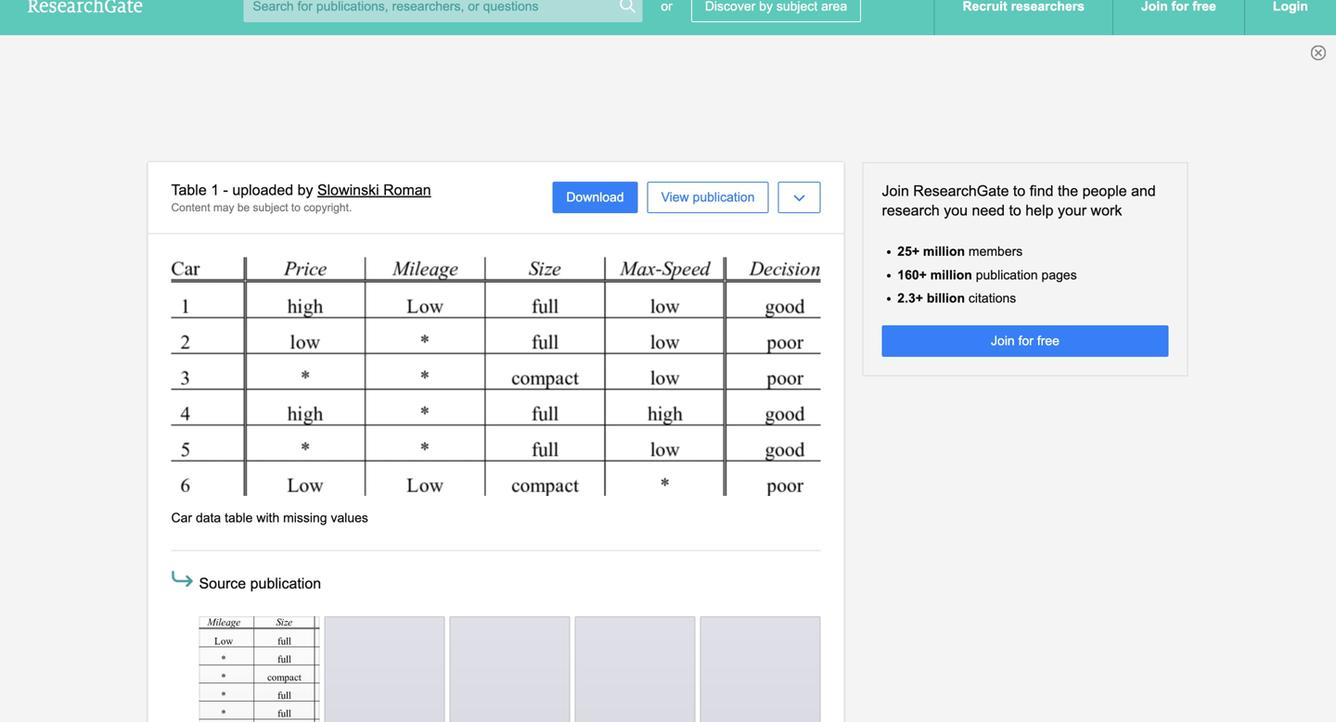 Task type: describe. For each thing, give the bounding box(es) containing it.
to left help
[[1009, 202, 1021, 219]]

car
[[171, 511, 192, 526]]

free
[[1037, 334, 1060, 349]]

size s image
[[618, 0, 637, 14]]

pages
[[1042, 268, 1077, 282]]

1 vertical spatial million
[[930, 268, 972, 282]]

by
[[297, 182, 313, 199]]

publication for view publication
[[693, 190, 755, 205]]

source publication
[[199, 576, 321, 592]]

view publication
[[661, 190, 755, 205]]

size m image
[[248, 678, 270, 700]]

research
[[882, 202, 940, 219]]

160+
[[898, 268, 927, 282]]

25+ million members 160+ million publication pages 2.3+ billion citations
[[898, 245, 1077, 306]]

view publication link
[[647, 182, 769, 214]]

missing
[[283, 511, 327, 526]]

view
[[661, 190, 689, 205]]

your
[[1058, 202, 1087, 219]]

size m image
[[168, 565, 196, 593]]

0 vertical spatial million
[[923, 245, 965, 259]]

publication for source publication
[[250, 576, 321, 592]]

values
[[331, 511, 368, 526]]

with
[[256, 511, 280, 526]]

join for free
[[991, 334, 1060, 349]]

car data table with missing values image
[[171, 257, 821, 497]]

roman
[[383, 182, 431, 199]]

source
[[199, 576, 246, 592]]

may
[[213, 201, 234, 214]]

1
[[211, 182, 219, 199]]

-
[[223, 182, 228, 199]]

researchgate
[[913, 183, 1009, 200]]

uploaded
[[232, 182, 293, 199]]

people
[[1083, 183, 1127, 200]]

for
[[1019, 334, 1034, 349]]

the
[[1058, 183, 1078, 200]]

join for join researchgate to find the people and research you need to help your work
[[882, 183, 909, 200]]



Task type: locate. For each thing, give the bounding box(es) containing it.
0 vertical spatial publication
[[693, 190, 755, 205]]

25+
[[898, 245, 920, 259]]

0 horizontal spatial join
[[882, 183, 909, 200]]

2.3+
[[898, 291, 923, 306]]

members
[[969, 245, 1023, 259]]

1 vertical spatial publication
[[976, 268, 1038, 282]]

join inside join for free link
[[991, 334, 1015, 349]]

publication right view at top
[[693, 190, 755, 205]]

Search for publications, researchers, or questions field
[[243, 0, 642, 22]]

billion
[[927, 291, 965, 306]]

publication
[[693, 190, 755, 205], [976, 268, 1038, 282], [250, 576, 321, 592]]

to
[[1013, 183, 1026, 200], [291, 201, 301, 214], [1009, 202, 1021, 219]]

main content containing table 1
[[0, 162, 1336, 723]]

0 horizontal spatial publication
[[250, 576, 321, 592]]

million right 25+ on the right
[[923, 245, 965, 259]]

0 vertical spatial join
[[882, 183, 909, 200]]

million
[[923, 245, 965, 259], [930, 268, 972, 282]]

slowinski roman link
[[317, 182, 431, 199]]

join up "research"
[[882, 183, 909, 200]]

you
[[944, 202, 968, 219]]

slowinski
[[317, 182, 379, 199]]

to down by
[[291, 201, 301, 214]]

to inside table 1 - uploaded by slowinski roman content may be subject to copyright.
[[291, 201, 301, 214]]

researchgate logo image
[[28, 0, 143, 13]]

car data table with missing values
[[171, 511, 368, 526]]

table
[[171, 182, 207, 199]]

publication down members on the top right of the page
[[976, 268, 1038, 282]]

content
[[171, 201, 210, 214]]

and
[[1131, 183, 1156, 200]]

citations
[[969, 291, 1016, 306]]

1 horizontal spatial join
[[991, 334, 1015, 349]]

download
[[566, 190, 624, 205]]

be
[[237, 201, 250, 214]]

table 1 - uploaded by slowinski roman content may be subject to copyright.
[[171, 182, 431, 214]]

subject
[[253, 201, 288, 214]]

publication right source
[[250, 576, 321, 592]]

1 vertical spatial join
[[991, 334, 1015, 349]]

main content
[[0, 162, 1336, 723]]

join
[[882, 183, 909, 200], [991, 334, 1015, 349]]

million up billion
[[930, 268, 972, 282]]

join researchgate to find the people and research you need to help your work
[[882, 183, 1156, 219]]

find
[[1030, 183, 1054, 200]]

join for join for free
[[991, 334, 1015, 349]]

to left "find"
[[1013, 183, 1026, 200]]

join left for
[[991, 334, 1015, 349]]

copyright.
[[304, 201, 352, 214]]

table
[[225, 511, 253, 526]]

data
[[196, 511, 221, 526]]

download link
[[552, 182, 638, 214]]

join inside join researchgate to find the people and research you need to help your work
[[882, 183, 909, 200]]

join for free link
[[882, 326, 1169, 357]]

publication inside 25+ million members 160+ million publication pages 2.3+ billion citations
[[976, 268, 1038, 282]]

2 horizontal spatial publication
[[976, 268, 1038, 282]]

publication inside 'link'
[[693, 190, 755, 205]]

2 vertical spatial publication
[[250, 576, 321, 592]]

need
[[972, 202, 1005, 219]]

help
[[1026, 202, 1054, 219]]

1 horizontal spatial publication
[[693, 190, 755, 205]]

work
[[1091, 202, 1122, 219]]



Task type: vqa. For each thing, say whether or not it's contained in the screenshot.
Questions Bank Of Biology Course At Kau Image
no



